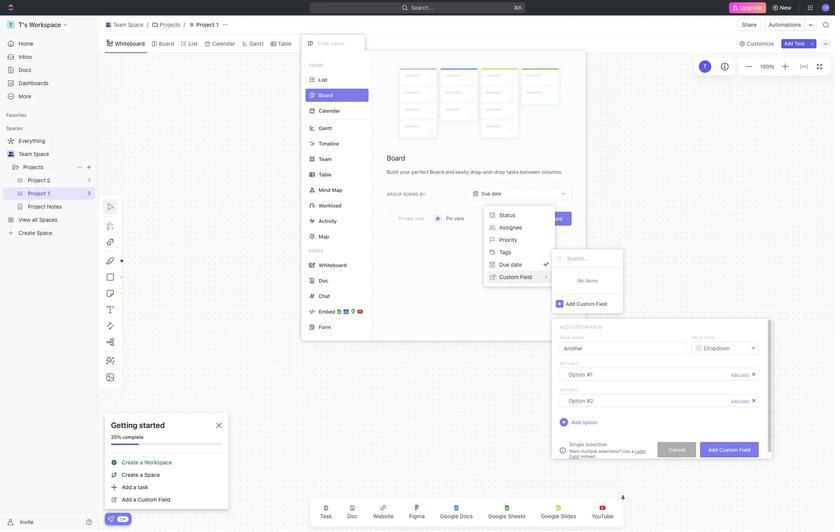 Task type: describe. For each thing, give the bounding box(es) containing it.
board
[[404, 192, 419, 197]]

share button
[[738, 19, 762, 31]]

inbox link
[[3, 51, 95, 63]]

space inside sidebar navigation
[[34, 151, 49, 157]]

group board by:
[[387, 192, 427, 197]]

getting
[[111, 421, 138, 430]]

want multiple selections? use a
[[570, 449, 636, 454]]

selection
[[586, 441, 608, 448]]

0 vertical spatial team space
[[113, 21, 144, 28]]

gantt link
[[248, 38, 264, 49]]

sheets
[[508, 513, 526, 520]]

project
[[197, 21, 215, 28]]

getting started
[[111, 421, 165, 430]]

i
[[563, 448, 564, 453]]

mind
[[319, 187, 331, 193]]

t
[[704, 63, 707, 69]]

workload
[[319, 202, 342, 209]]

100%
[[761, 63, 775, 70]]

whiteboard inside whiteboard link
[[115, 40, 145, 47]]

started
[[139, 421, 165, 430]]

1 / from the left
[[147, 21, 149, 28]]

view button
[[302, 38, 327, 49]]

option 1
[[560, 361, 579, 366]]

dropdown button
[[693, 342, 759, 355]]

invite
[[20, 519, 34, 525]]

inbox
[[19, 53, 32, 60]]

youtube
[[592, 513, 614, 520]]

project 1
[[197, 21, 219, 28]]

custom inside dropdown button
[[577, 301, 595, 307]]

single
[[570, 441, 585, 448]]

calendar link
[[211, 38, 235, 49]]

due date button
[[468, 188, 572, 200]]

task button
[[314, 500, 338, 524]]

close image
[[216, 423, 222, 428]]

add option
[[572, 419, 598, 425]]

1 for project 1
[[216, 21, 219, 28]]

group
[[387, 192, 403, 197]]

task
[[138, 484, 148, 491]]

dashboards
[[19, 80, 49, 86]]

⌘k
[[514, 4, 523, 11]]

1 horizontal spatial task
[[795, 40, 806, 46]]

google slides
[[542, 513, 577, 520]]

add board
[[538, 216, 563, 222]]

1 horizontal spatial space
[[128, 21, 144, 28]]

custom field
[[500, 274, 533, 280]]

customize
[[748, 40, 775, 47]]

100% button
[[760, 62, 776, 71]]

0 horizontal spatial list
[[189, 40, 198, 47]]

due for due date button
[[500, 261, 510, 268]]

upgrade
[[741, 4, 763, 11]]

google sheets button
[[483, 500, 532, 524]]

instead.
[[580, 454, 597, 459]]

a for workspace
[[140, 459, 143, 466]]

automations button
[[766, 19, 806, 31]]

customize button
[[738, 38, 777, 49]]

1 vertical spatial team space link
[[19, 148, 94, 160]]

google slides button
[[535, 500, 583, 524]]

assignee
[[500, 224, 523, 231]]

google for google sheets
[[489, 513, 507, 520]]

1 vertical spatial task
[[320, 513, 332, 520]]

add color for option 1
[[732, 372, 750, 377]]

1 horizontal spatial team
[[113, 21, 127, 28]]

add custom field inside add custom field button
[[709, 447, 752, 453]]

option
[[583, 419, 598, 425]]

add color button for option 1
[[732, 372, 750, 377]]

tree inside sidebar navigation
[[3, 135, 95, 239]]

sidebar navigation
[[0, 15, 99, 531]]

view button
[[302, 34, 327, 53]]

Search... text field
[[568, 252, 620, 264]]

due for due date dropdown button
[[482, 191, 491, 197]]

dashboards link
[[3, 77, 95, 89]]

Enter name... text field
[[560, 342, 686, 355]]

website
[[373, 513, 394, 520]]

calendar inside calendar link
[[212, 40, 235, 47]]

mind map
[[319, 187, 343, 193]]

a for space
[[140, 472, 143, 478]]

youtube button
[[586, 500, 620, 524]]

board link
[[158, 38, 174, 49]]

option 2
[[560, 388, 579, 392]]

docs link
[[3, 64, 95, 76]]

project 1 link
[[187, 20, 221, 29]]

1 horizontal spatial projects link
[[150, 20, 182, 29]]

want
[[570, 449, 580, 454]]

a for task
[[133, 484, 136, 491]]

custom inside button
[[720, 447, 739, 453]]

Option name... text field
[[569, 395, 728, 407]]

favorites button
[[3, 111, 30, 120]]

cancel button
[[658, 442, 697, 458]]

add custom field button
[[553, 294, 624, 313]]

google docs button
[[434, 500, 480, 524]]

option for option 2
[[560, 388, 576, 392]]

1 vertical spatial gantt
[[319, 125, 332, 131]]

custom field button
[[487, 271, 553, 283]]

label
[[636, 449, 647, 454]]

slides
[[561, 513, 577, 520]]

2
[[577, 388, 579, 392]]

view
[[312, 40, 324, 47]]

0 horizontal spatial projects link
[[23, 161, 74, 173]]

multiple
[[582, 449, 598, 454]]

label field
[[570, 449, 647, 459]]

figma
[[410, 513, 425, 520]]

team space inside tree
[[19, 151, 49, 157]]

use
[[623, 449, 631, 454]]

doc inside button
[[348, 513, 358, 520]]

share
[[743, 21, 758, 28]]

home link
[[3, 38, 95, 50]]

date for due date button
[[511, 261, 522, 268]]

new button
[[770, 2, 797, 14]]



Task type: locate. For each thing, give the bounding box(es) containing it.
2 horizontal spatial google
[[542, 513, 560, 520]]

priority
[[500, 237, 518, 243]]

projects
[[160, 21, 180, 28], [23, 164, 44, 170]]

complete
[[123, 434, 144, 440]]

timeline
[[319, 140, 339, 147]]

0 vertical spatial list
[[189, 40, 198, 47]]

1 horizontal spatial projects
[[160, 21, 180, 28]]

1 horizontal spatial due
[[500, 261, 510, 268]]

whiteboard left the board link
[[115, 40, 145, 47]]

field type
[[692, 335, 715, 340]]

team space up whiteboard link
[[113, 21, 144, 28]]

1 vertical spatial calendar
[[319, 107, 341, 114]]

1 horizontal spatial doc
[[348, 513, 358, 520]]

option for option 1
[[560, 361, 576, 366]]

add task
[[785, 40, 806, 46]]

1 vertical spatial projects
[[23, 164, 44, 170]]

0 vertical spatial 1
[[216, 21, 219, 28]]

2 google from the left
[[489, 513, 507, 520]]

0 vertical spatial map
[[332, 187, 343, 193]]

create up add a task
[[122, 472, 139, 478]]

0 horizontal spatial calendar
[[212, 40, 235, 47]]

0 vertical spatial calendar
[[212, 40, 235, 47]]

by:
[[420, 192, 427, 197]]

0 vertical spatial add color button
[[732, 372, 750, 377]]

tags
[[500, 249, 512, 256]]

a up create a space
[[140, 459, 143, 466]]

due date up status
[[482, 191, 502, 197]]

0 horizontal spatial board
[[159, 40, 174, 47]]

0 vertical spatial table
[[278, 40, 292, 47]]

spaces
[[6, 125, 23, 131]]

2 horizontal spatial board
[[549, 216, 563, 222]]

task down automations button
[[795, 40, 806, 46]]

1 vertical spatial team space
[[19, 151, 49, 157]]

a up task
[[140, 472, 143, 478]]

projects inside sidebar navigation
[[23, 164, 44, 170]]

add inside dropdown button
[[566, 301, 576, 307]]

add task button
[[782, 39, 809, 48]]

1 vertical spatial board
[[387, 154, 406, 162]]

1 horizontal spatial /
[[184, 21, 185, 28]]

1 vertical spatial date
[[511, 261, 522, 268]]

0 horizontal spatial 1
[[216, 21, 219, 28]]

team right user group icon
[[113, 21, 127, 28]]

0 horizontal spatial doc
[[319, 277, 329, 284]]

1 create from the top
[[122, 459, 139, 466]]

embed
[[319, 308, 336, 315]]

search...
[[412, 4, 434, 11]]

user group image
[[8, 152, 14, 156]]

status
[[500, 212, 516, 218]]

onboarding checklist button image
[[108, 516, 114, 522]]

1 google from the left
[[441, 513, 459, 520]]

add color for option 2
[[732, 399, 750, 403]]

2 vertical spatial board
[[549, 216, 563, 222]]

field inside add custom field dropdown button
[[597, 301, 608, 307]]

color for option 2
[[741, 399, 750, 403]]

1 horizontal spatial team space
[[113, 21, 144, 28]]

2 create from the top
[[122, 472, 139, 478]]

google for google slides
[[542, 513, 560, 520]]

1 vertical spatial option
[[560, 388, 576, 392]]

activity
[[319, 218, 337, 224]]

map down the activity
[[319, 233, 329, 239]]

1 add color button from the top
[[732, 372, 750, 377]]

list down 'project 1' link
[[189, 40, 198, 47]]

space right user group image at the left of the page
[[34, 151, 49, 157]]

0 horizontal spatial whiteboard
[[115, 40, 145, 47]]

cancel
[[670, 447, 686, 453]]

2 / from the left
[[184, 21, 185, 28]]

0 vertical spatial projects
[[160, 21, 180, 28]]

0 horizontal spatial team space link
[[19, 148, 94, 160]]

onboarding checklist button element
[[108, 516, 114, 522]]

1 vertical spatial due
[[500, 261, 510, 268]]

1 horizontal spatial date
[[511, 261, 522, 268]]

whiteboard link
[[113, 38, 145, 49]]

gantt inside 'link'
[[250, 40, 264, 47]]

2 horizontal spatial team
[[319, 156, 332, 162]]

task left doc button
[[320, 513, 332, 520]]

0 horizontal spatial team
[[19, 151, 32, 157]]

0 vertical spatial due date
[[482, 191, 502, 197]]

google right figma in the bottom of the page
[[441, 513, 459, 520]]

workspace
[[144, 459, 172, 466]]

team right user group image at the left of the page
[[19, 151, 32, 157]]

0 vertical spatial due
[[482, 191, 491, 197]]

1/4
[[120, 517, 126, 521]]

1 vertical spatial whiteboard
[[319, 262, 347, 268]]

field inside label field
[[570, 454, 580, 459]]

1 vertical spatial docs
[[460, 513, 473, 520]]

1 horizontal spatial list
[[319, 76, 328, 83]]

favorites
[[6, 112, 27, 118]]

1 horizontal spatial team space link
[[103, 20, 146, 29]]

field name
[[560, 335, 584, 340]]

Option name... text field
[[569, 368, 728, 381]]

create for create a space
[[122, 472, 139, 478]]

team inside sidebar navigation
[[19, 151, 32, 157]]

upgrade link
[[730, 2, 767, 13]]

0 vertical spatial color
[[741, 372, 750, 377]]

2 add color from the top
[[732, 399, 750, 403]]

option
[[560, 361, 576, 366], [560, 388, 576, 392]]

2 option from the top
[[560, 388, 576, 392]]

date up status
[[492, 191, 502, 197]]

calendar down project 1
[[212, 40, 235, 47]]

website button
[[367, 500, 400, 524]]

0 vertical spatial option
[[560, 361, 576, 366]]

due date inside due date dropdown button
[[482, 191, 502, 197]]

gantt
[[250, 40, 264, 47], [319, 125, 332, 131]]

calendar up timeline
[[319, 107, 341, 114]]

no items
[[578, 278, 598, 284]]

2 vertical spatial space
[[144, 472, 160, 478]]

1 horizontal spatial whiteboard
[[319, 262, 347, 268]]

0 horizontal spatial space
[[34, 151, 49, 157]]

team down timeline
[[319, 156, 332, 162]]

1 horizontal spatial 1
[[577, 361, 579, 366]]

1 vertical spatial list
[[319, 76, 328, 83]]

0 horizontal spatial google
[[441, 513, 459, 520]]

create
[[122, 459, 139, 466], [122, 472, 139, 478]]

3 google from the left
[[542, 513, 560, 520]]

tree containing team space
[[3, 135, 95, 239]]

1 color from the top
[[741, 372, 750, 377]]

1 vertical spatial map
[[319, 233, 329, 239]]

priority button
[[487, 234, 553, 246]]

google for google docs
[[441, 513, 459, 520]]

table right gantt 'link'
[[278, 40, 292, 47]]

1 vertical spatial space
[[34, 151, 49, 157]]

1 vertical spatial color
[[741, 399, 750, 403]]

1 vertical spatial due date
[[500, 261, 522, 268]]

0 horizontal spatial projects
[[23, 164, 44, 170]]

user group image
[[106, 23, 111, 27]]

name
[[572, 335, 584, 340]]

table up the mind
[[319, 171, 332, 178]]

0 vertical spatial doc
[[319, 277, 329, 284]]

map right the mind
[[332, 187, 343, 193]]

field inside custom field "dropdown button"
[[521, 274, 533, 280]]

single selection
[[570, 441, 608, 448]]

calendar
[[212, 40, 235, 47], [319, 107, 341, 114]]

0 horizontal spatial due
[[482, 191, 491, 197]]

add
[[785, 40, 794, 46], [538, 216, 547, 222], [566, 301, 576, 307], [560, 324, 570, 329], [732, 372, 739, 377], [732, 399, 739, 403], [572, 419, 581, 425], [709, 447, 719, 453], [122, 484, 132, 491], [122, 496, 132, 503]]

a down add a task
[[133, 496, 136, 503]]

figma button
[[403, 500, 431, 524]]

0 horizontal spatial docs
[[19, 67, 31, 73]]

space down create a workspace
[[144, 472, 160, 478]]

create for create a workspace
[[122, 459, 139, 466]]

field
[[521, 274, 533, 280], [597, 301, 608, 307], [591, 324, 603, 329], [560, 335, 571, 340], [692, 335, 703, 340], [740, 447, 752, 453], [570, 454, 580, 459], [159, 496, 171, 503]]

doc up chat
[[319, 277, 329, 284]]

google
[[441, 513, 459, 520], [489, 513, 507, 520], [542, 513, 560, 520]]

add a custom field
[[122, 496, 171, 503]]

0 vertical spatial space
[[128, 21, 144, 28]]

no
[[578, 278, 584, 284]]

chat
[[319, 293, 330, 299]]

custom inside "dropdown button"
[[500, 274, 519, 280]]

add color button for option 2
[[732, 399, 750, 403]]

create a workspace
[[122, 459, 172, 466]]

create up create a space
[[122, 459, 139, 466]]

google left sheets
[[489, 513, 507, 520]]

date up 'custom field'
[[511, 261, 522, 268]]

due date inside due date button
[[500, 261, 522, 268]]

1 vertical spatial 1
[[577, 361, 579, 366]]

due date for due date button
[[500, 261, 522, 268]]

25%
[[111, 434, 121, 440]]

tags button
[[487, 246, 553, 259]]

0 horizontal spatial task
[[320, 513, 332, 520]]

due date button
[[487, 259, 553, 271]]

docs inside button
[[460, 513, 473, 520]]

home
[[19, 40, 33, 47]]

date for due date dropdown button
[[492, 191, 502, 197]]

1 vertical spatial add color button
[[732, 399, 750, 403]]

due date for due date dropdown button
[[482, 191, 502, 197]]

2 color from the top
[[741, 399, 750, 403]]

a
[[632, 449, 635, 454], [140, 459, 143, 466], [140, 472, 143, 478], [133, 484, 136, 491], [133, 496, 136, 503]]

1 right project
[[216, 21, 219, 28]]

1 vertical spatial doc
[[348, 513, 358, 520]]

0 vertical spatial projects link
[[150, 20, 182, 29]]

0 horizontal spatial date
[[492, 191, 502, 197]]

form
[[319, 324, 331, 330]]

0 horizontal spatial gantt
[[250, 40, 264, 47]]

1 add color from the top
[[732, 372, 750, 377]]

selections?
[[599, 449, 622, 454]]

assignee button
[[487, 221, 553, 234]]

1 down name
[[577, 361, 579, 366]]

date inside button
[[511, 261, 522, 268]]

1 vertical spatial projects link
[[23, 161, 74, 173]]

2 horizontal spatial space
[[144, 472, 160, 478]]

1 horizontal spatial board
[[387, 154, 406, 162]]

1 horizontal spatial gantt
[[319, 125, 332, 131]]

due inside button
[[500, 261, 510, 268]]

a right use
[[632, 449, 635, 454]]

/
[[147, 21, 149, 28], [184, 21, 185, 28]]

a for custom
[[133, 496, 136, 503]]

whiteboard
[[115, 40, 145, 47], [319, 262, 347, 268]]

0 vertical spatial gantt
[[250, 40, 264, 47]]

1 vertical spatial add color
[[732, 399, 750, 403]]

0 vertical spatial task
[[795, 40, 806, 46]]

projects link
[[150, 20, 182, 29], [23, 161, 74, 173]]

Enter name... field
[[317, 40, 359, 47]]

table
[[278, 40, 292, 47], [319, 171, 332, 178]]

add color button
[[732, 372, 750, 377], [732, 399, 750, 403]]

0 horizontal spatial table
[[278, 40, 292, 47]]

0 vertical spatial create
[[122, 459, 139, 466]]

color for option 1
[[741, 372, 750, 377]]

google sheets
[[489, 513, 526, 520]]

gantt up timeline
[[319, 125, 332, 131]]

date inside dropdown button
[[492, 191, 502, 197]]

0 vertical spatial add color
[[732, 372, 750, 377]]

0 vertical spatial add custom field
[[566, 301, 608, 307]]

space up whiteboard link
[[128, 21, 144, 28]]

option down field name
[[560, 361, 576, 366]]

0 horizontal spatial map
[[319, 233, 329, 239]]

1 vertical spatial create
[[122, 472, 139, 478]]

0 vertical spatial board
[[159, 40, 174, 47]]

table link
[[277, 38, 292, 49]]

tree
[[3, 135, 95, 239]]

due date up 'custom field'
[[500, 261, 522, 268]]

2 add color button from the top
[[732, 399, 750, 403]]

1 horizontal spatial google
[[489, 513, 507, 520]]

new
[[781, 4, 792, 11]]

add a task
[[122, 484, 148, 491]]

1 horizontal spatial map
[[332, 187, 343, 193]]

whiteboard up chat
[[319, 262, 347, 268]]

1 option from the top
[[560, 361, 576, 366]]

1 vertical spatial table
[[319, 171, 332, 178]]

doc right the task button
[[348, 513, 358, 520]]

team space right user group image at the left of the page
[[19, 151, 49, 157]]

team space link
[[103, 20, 146, 29], [19, 148, 94, 160]]

google docs
[[441, 513, 473, 520]]

1 horizontal spatial calendar
[[319, 107, 341, 114]]

0 vertical spatial date
[[492, 191, 502, 197]]

0 vertical spatial team space link
[[103, 20, 146, 29]]

due
[[482, 191, 491, 197], [500, 261, 510, 268]]

google left slides
[[542, 513, 560, 520]]

docs inside sidebar navigation
[[19, 67, 31, 73]]

space
[[128, 21, 144, 28], [34, 151, 49, 157], [144, 472, 160, 478]]

field inside add custom field button
[[740, 447, 752, 453]]

1 horizontal spatial docs
[[460, 513, 473, 520]]

option left 2
[[560, 388, 576, 392]]

1 horizontal spatial table
[[319, 171, 332, 178]]

0 horizontal spatial team space
[[19, 151, 49, 157]]

1 vertical spatial add custom field
[[560, 324, 603, 329]]

1 for option 1
[[577, 361, 579, 366]]

list down view
[[319, 76, 328, 83]]

0 vertical spatial docs
[[19, 67, 31, 73]]

add custom field inside add custom field dropdown button
[[566, 301, 608, 307]]

doc
[[319, 277, 329, 284], [348, 513, 358, 520]]

items
[[586, 278, 598, 284]]

0 horizontal spatial /
[[147, 21, 149, 28]]

team space
[[113, 21, 144, 28], [19, 151, 49, 157]]

0 vertical spatial whiteboard
[[115, 40, 145, 47]]

due inside dropdown button
[[482, 191, 491, 197]]

a left task
[[133, 484, 136, 491]]

2 vertical spatial add custom field
[[709, 447, 752, 453]]

gantt left the table link
[[250, 40, 264, 47]]



Task type: vqa. For each thing, say whether or not it's contained in the screenshot.
Team Space "link" within the "sidebar" navigation
no



